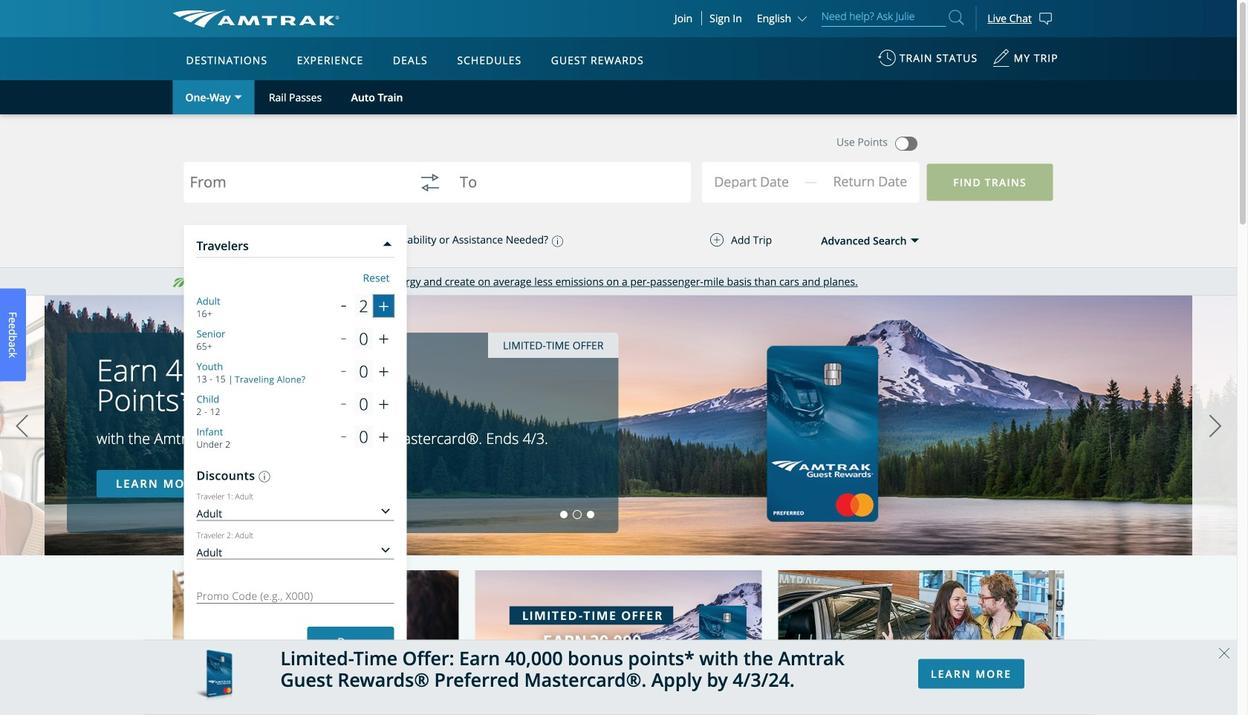 Task type: locate. For each thing, give the bounding box(es) containing it.
Please enter your search item search field
[[822, 7, 946, 27]]

banner
[[0, 0, 1238, 343]]

application
[[228, 124, 585, 332]]

amtrak sustains leaf icon image
[[173, 278, 188, 288]]

choose a slide to display tab list
[[0, 511, 598, 519]]

switch departure and arrival stations. image
[[412, 165, 448, 201]]

next image
[[1205, 408, 1227, 445]]

None field
[[190, 165, 400, 213], [460, 165, 670, 213], [717, 166, 820, 203], [717, 166, 820, 203]]

none field to
[[460, 165, 670, 213]]

slide 1 tab
[[560, 511, 568, 519]]

plus icon image
[[711, 233, 724, 247]]

regions map image
[[228, 124, 585, 332]]

amtrak credit card image
[[475, 549, 762, 716]]

From text field
[[190, 174, 400, 195]]



Task type: describe. For each thing, give the bounding box(es) containing it.
passenger types and discounts image
[[255, 471, 270, 483]]

Add Promo Code text field
[[197, 584, 394, 604]]

open image
[[911, 238, 920, 243]]

amtrak guest rewards preferred mastercard image
[[195, 650, 232, 706]]

more information about accessible travel requests. image
[[549, 236, 563, 247]]

none field from
[[190, 165, 400, 213]]

previous image
[[11, 408, 33, 445]]

passenger image
[[187, 226, 217, 256]]

person snaps picture of chicago union station interior image
[[173, 549, 459, 716]]

select caret image
[[235, 95, 242, 99]]

To text field
[[460, 174, 670, 195]]

close image
[[383, 242, 392, 246]]

slide 2 tab
[[574, 511, 581, 519]]

search icon image
[[949, 7, 964, 28]]

slide 3 tab
[[587, 511, 595, 519]]

amtrak image
[[173, 10, 339, 27]]



Task type: vqa. For each thing, say whether or not it's contained in the screenshot.
Guest Rewards
no



